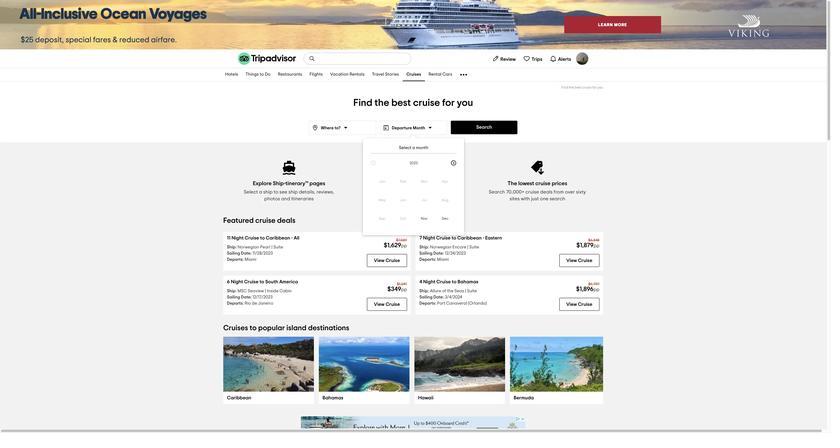 Task type: vqa. For each thing, say whether or not it's contained in the screenshot.


Task type: describe. For each thing, give the bounding box(es) containing it.
ship : norwegian pearl | suite sailing date: 11/28/2023 departs: miami
[[227, 245, 283, 262]]

departure
[[392, 126, 412, 130]]

ship : msc seaview | inside cabin sailing date: 12/17/2023 departs: rio de janeiro
[[227, 289, 292, 306]]

0 vertical spatial advertisement region
[[0, 0, 827, 49]]

$1,249
[[397, 282, 407, 286]]

0 vertical spatial best
[[575, 86, 582, 89]]

$1,879
[[577, 242, 594, 248]]

to left south
[[260, 279, 264, 284]]

0 vertical spatial find
[[562, 86, 569, 89]]

review
[[501, 57, 516, 62]]

departure month
[[392, 126, 426, 130]]

4
[[420, 279, 423, 284]]

norwegian for $1,629
[[238, 245, 259, 249]]

hawaii
[[418, 395, 434, 400]]

$6,848 $1,879 pp
[[577, 238, 600, 248]]

month
[[413, 126, 426, 130]]

things to do link
[[242, 68, 274, 81]]

0 vertical spatial bahamas
[[458, 279, 479, 284]]

sailing inside ship : msc seaview | inside cabin sailing date: 12/17/2023 departs: rio de janeiro
[[227, 295, 240, 299]]

mar
[[421, 180, 428, 183]]

view for $1,629
[[374, 258, 385, 263]]

island
[[287, 324, 307, 332]]

$6,848
[[589, 238, 600, 242]]

your
[[378, 189, 388, 194]]

to up encore
[[452, 235, 457, 240]]

travel
[[426, 189, 438, 194]]

miami for $1,629
[[245, 257, 257, 262]]

cruise up ship : norwegian encore | suite sailing date: 12/24/2023 departs: miami
[[437, 235, 451, 240]]

where to?
[[321, 126, 341, 130]]

pp for $1,629
[[402, 244, 407, 248]]

profile picture image
[[577, 52, 589, 65]]

america
[[280, 279, 298, 284]]

dec
[[442, 217, 449, 220]]

cruise down $1,896
[[579, 302, 593, 307]]

sixty
[[577, 189, 586, 194]]

cruises to popular island destinations
[[223, 324, 350, 332]]

review link
[[490, 52, 519, 65]]

$1,896
[[577, 286, 594, 292]]

rental cars
[[429, 72, 453, 77]]

ship : allure of the seas | suite sailing date: 3/4/2024 departs: port canaveral (orlando)
[[420, 289, 487, 306]]

0 vertical spatial search
[[477, 125, 493, 130]]

suite for $1,879
[[470, 245, 480, 249]]

vacation
[[330, 72, 349, 77]]

our
[[417, 189, 424, 194]]

vacation rentals link
[[327, 68, 369, 81]]

1 vertical spatial the
[[375, 98, 390, 108]]

cruise inside write cruise reviews share your opinion with our travel community
[[403, 181, 419, 186]]

over
[[565, 189, 575, 194]]

to inside 'explore ship‑tinerary™ pages select a ship to see ship details, reviews, photos and itineraries'
[[274, 189, 279, 194]]

2 ship from the left
[[289, 189, 298, 194]]

bermuda link
[[514, 395, 534, 400]]

aug
[[442, 198, 449, 202]]

featured
[[223, 217, 254, 224]]

rio
[[245, 301, 251, 306]]

itineraries
[[291, 196, 314, 201]]

11/28/2023
[[253, 251, 273, 256]]

departs: inside ship : norwegian encore | suite sailing date: 12/24/2023 departs: miami
[[420, 257, 436, 262]]

hawaii link
[[418, 395, 434, 400]]

cruises for cruises
[[407, 72, 421, 77]]

$6,759 $1,896 pp
[[577, 282, 600, 292]]

ship for $1,629
[[227, 245, 236, 249]]

month
[[416, 146, 429, 150]]

rental
[[429, 72, 442, 77]]

cruise up the one
[[536, 181, 551, 186]]

trips
[[532, 57, 543, 62]]

reviews,
[[317, 189, 335, 194]]

may
[[379, 198, 386, 202]]

0 horizontal spatial you
[[457, 98, 473, 108]]

search inside the lowest cruise prices search 70,000+ cruise deals from over sixty sites with just one search
[[489, 189, 505, 194]]

alerts
[[559, 57, 572, 62]]

share
[[363, 189, 376, 194]]

seas
[[455, 289, 465, 293]]

do
[[265, 72, 271, 77]]

cruise up just
[[526, 189, 539, 194]]

1 vertical spatial deals
[[277, 217, 296, 224]]

cruise down profile picture
[[583, 86, 592, 89]]

sep
[[379, 217, 386, 220]]

cruise up month
[[413, 98, 440, 108]]

suite inside ship : allure of the seas | suite sailing date: 3/4/2024 departs: port canaveral (orlando)
[[467, 289, 477, 293]]

date: inside ship : msc seaview | inside cabin sailing date: 12/17/2023 departs: rio de janeiro
[[241, 295, 252, 299]]

cruise up seaview
[[244, 279, 259, 284]]

prices
[[552, 181, 568, 186]]

jul
[[422, 198, 427, 202]]

$7,089 $1,629 pp
[[384, 238, 407, 248]]

70,000+
[[506, 189, 525, 194]]

1 horizontal spatial you
[[598, 86, 604, 89]]

7
[[420, 235, 422, 240]]

details,
[[299, 189, 316, 194]]

$6,759
[[589, 282, 600, 286]]

1 horizontal spatial select
[[399, 146, 412, 150]]

pages
[[310, 181, 326, 186]]

$349
[[388, 286, 402, 292]]

tripadvisor image
[[238, 52, 296, 65]]

sailing inside ship : allure of the seas | suite sailing date: 3/4/2024 departs: port canaveral (orlando)
[[420, 295, 433, 299]]

of
[[443, 289, 447, 293]]

travel stories link
[[369, 68, 403, 81]]

trips link
[[521, 52, 545, 65]]

encore
[[453, 245, 467, 249]]

hotels link
[[222, 68, 242, 81]]

caribbean for $1,629
[[266, 235, 290, 240]]

south
[[265, 279, 278, 284]]

sailing inside ship : norwegian encore | suite sailing date: 12/24/2023 departs: miami
[[420, 251, 433, 256]]

- for $1,879
[[483, 235, 485, 240]]

all
[[294, 235, 300, 240]]

4 night cruise to bahamas
[[420, 279, 479, 284]]

12/17/2023
[[253, 295, 273, 299]]

departs: inside ship : msc seaview | inside cabin sailing date: 12/17/2023 departs: rio de janeiro
[[227, 301, 244, 306]]

view cruise for $349
[[374, 302, 400, 307]]

0 vertical spatial for
[[593, 86, 597, 89]]

eastern
[[486, 235, 502, 240]]

12/24/2023
[[445, 251, 466, 256]]

write cruise reviews share your opinion with our travel community
[[363, 181, 464, 194]]

inside
[[267, 289, 279, 293]]



Task type: locate. For each thing, give the bounding box(es) containing it.
the right of
[[447, 289, 454, 293]]

norwegian inside ship : norwegian encore | suite sailing date: 12/24/2023 departs: miami
[[430, 245, 452, 249]]

ship down ship‑tinerary™
[[289, 189, 298, 194]]

deals up the one
[[541, 189, 553, 194]]

1 horizontal spatial best
[[575, 86, 582, 89]]

1 vertical spatial select
[[244, 189, 258, 194]]

a inside 'explore ship‑tinerary™ pages select a ship to see ship details, reviews, photos and itineraries'
[[259, 189, 262, 194]]

2 vertical spatial the
[[447, 289, 454, 293]]

search
[[477, 125, 493, 130], [489, 189, 505, 194]]

ship down the 4
[[420, 289, 428, 293]]

bermuda
[[514, 395, 534, 400]]

ship up the photos
[[263, 189, 273, 194]]

11 night cruise to caribbean - all
[[227, 235, 300, 240]]

0 horizontal spatial -
[[291, 235, 293, 240]]

miami inside ship : norwegian pearl | suite sailing date: 11/28/2023 departs: miami
[[245, 257, 257, 262]]

flights link
[[306, 68, 327, 81]]

night for $349
[[231, 279, 243, 284]]

find the best cruise for you
[[562, 86, 604, 89], [354, 98, 473, 108]]

to left popular
[[250, 324, 257, 332]]

cruise down $349
[[386, 302, 400, 307]]

pp for $349
[[402, 287, 407, 292]]

suite right encore
[[470, 245, 480, 249]]

- for $1,629
[[291, 235, 293, 240]]

7 night cruise to caribbean - eastern
[[420, 235, 502, 240]]

departs: down 11
[[227, 257, 244, 262]]

view cruise for $1,879
[[567, 258, 593, 263]]

pp inside $7,089 $1,629 pp
[[402, 244, 407, 248]]

with left just
[[521, 196, 530, 201]]

ship inside ship : allure of the seas | suite sailing date: 3/4/2024 departs: port canaveral (orlando)
[[420, 289, 428, 293]]

ship inside ship : msc seaview | inside cabin sailing date: 12/17/2023 departs: rio de janeiro
[[227, 289, 236, 293]]

allure
[[430, 289, 442, 293]]

suite right pearl
[[274, 245, 283, 249]]

caribbean for $1,879
[[458, 235, 482, 240]]

1 ship from the left
[[263, 189, 273, 194]]

opinion
[[389, 189, 406, 194]]

alerts link
[[548, 52, 574, 65]]

with inside write cruise reviews share your opinion with our travel community
[[407, 189, 416, 194]]

1 horizontal spatial norwegian
[[430, 245, 452, 249]]

flights
[[310, 72, 323, 77]]

suite right seas
[[467, 289, 477, 293]]

cruises left the rental
[[407, 72, 421, 77]]

1 vertical spatial find the best cruise for you
[[354, 98, 473, 108]]

apr
[[442, 180, 448, 183]]

ship down 6 at the left of the page
[[227, 289, 236, 293]]

seaview
[[248, 289, 264, 293]]

0 horizontal spatial bahamas
[[323, 395, 344, 400]]

2 - from the left
[[483, 235, 485, 240]]

suite inside ship : norwegian pearl | suite sailing date: 11/28/2023 departs: miami
[[274, 245, 283, 249]]

where
[[321, 126, 334, 130]]

cruise up of
[[437, 279, 451, 284]]

0 horizontal spatial best
[[392, 98, 411, 108]]

date:
[[241, 251, 252, 256], [434, 251, 444, 256], [241, 295, 252, 299], [434, 295, 444, 299]]

None search field
[[304, 53, 411, 64]]

: for $1,879
[[428, 245, 429, 249]]

select a month
[[399, 146, 429, 150]]

1 horizontal spatial caribbean
[[266, 235, 290, 240]]

1 vertical spatial with
[[521, 196, 530, 201]]

view cruise for $1,896
[[567, 302, 593, 307]]

ship : norwegian encore | suite sailing date: 12/24/2023 departs: miami
[[420, 245, 480, 262]]

a
[[413, 146, 415, 150], [259, 189, 262, 194]]

norwegian inside ship : norwegian pearl | suite sailing date: 11/28/2023 departs: miami
[[238, 245, 259, 249]]

1 horizontal spatial find the best cruise for you
[[562, 86, 604, 89]]

pp for $1,896
[[594, 287, 600, 292]]

cruise down $1,629
[[386, 258, 400, 263]]

1 horizontal spatial -
[[483, 235, 485, 240]]

nov
[[421, 217, 428, 220]]

cabin
[[280, 289, 292, 293]]

feb
[[400, 180, 407, 183]]

1 horizontal spatial find
[[562, 86, 569, 89]]

advertisement region
[[0, 0, 827, 49], [301, 416, 526, 433]]

one
[[540, 196, 549, 201]]

1 vertical spatial advertisement region
[[301, 416, 526, 433]]

caribbean link
[[227, 395, 252, 400]]

just
[[531, 196, 539, 201]]

vacation rentals
[[330, 72, 365, 77]]

lowest
[[519, 181, 535, 186]]

suite
[[274, 245, 283, 249], [470, 245, 480, 249], [467, 289, 477, 293]]

the
[[508, 181, 518, 186]]

suite inside ship : norwegian encore | suite sailing date: 12/24/2023 departs: miami
[[470, 245, 480, 249]]

write
[[389, 181, 402, 186]]

find the best cruise for you down profile picture
[[562, 86, 604, 89]]

departs: left rio
[[227, 301, 244, 306]]

stories
[[385, 72, 399, 77]]

the lowest cruise prices search 70,000+ cruise deals from over sixty sites with just one search
[[489, 181, 586, 201]]

3/4/2024
[[445, 295, 462, 299]]

0 vertical spatial with
[[407, 189, 416, 194]]

pp for $1,879
[[594, 244, 600, 248]]

pp inside $6,759 $1,896 pp
[[594, 287, 600, 292]]

view for $1,896
[[567, 302, 577, 307]]

sailing down msc
[[227, 295, 240, 299]]

view cruise down $1,879
[[567, 258, 593, 263]]

11
[[227, 235, 231, 240]]

| for $349
[[265, 289, 266, 293]]

| inside ship : norwegian encore | suite sailing date: 12/24/2023 departs: miami
[[468, 245, 469, 249]]

1 vertical spatial search
[[489, 189, 505, 194]]

ship down 11
[[227, 245, 236, 249]]

1 vertical spatial bahamas
[[323, 395, 344, 400]]

featured cruise deals
[[223, 217, 296, 224]]

ship for $349
[[227, 289, 236, 293]]

pp down $6,848
[[594, 244, 600, 248]]

with left our
[[407, 189, 416, 194]]

things
[[246, 72, 259, 77]]

norwegian for $1,879
[[430, 245, 452, 249]]

popular
[[258, 324, 285, 332]]

pp down $6,759
[[594, 287, 600, 292]]

0 horizontal spatial ship
[[263, 189, 273, 194]]

select
[[399, 146, 412, 150], [244, 189, 258, 194]]

ship for $1,879
[[420, 245, 428, 249]]

: inside ship : norwegian pearl | suite sailing date: 11/28/2023 departs: miami
[[236, 245, 237, 249]]

view for $1,879
[[567, 258, 577, 263]]

miami down 11/28/2023
[[245, 257, 257, 262]]

sailing down 7
[[420, 251, 433, 256]]

0 horizontal spatial miami
[[245, 257, 257, 262]]

1 vertical spatial a
[[259, 189, 262, 194]]

select inside 'explore ship‑tinerary™ pages select a ship to see ship details, reviews, photos and itineraries'
[[244, 189, 258, 194]]

| inside ship : allure of the seas | suite sailing date: 3/4/2024 departs: port canaveral (orlando)
[[465, 289, 466, 293]]

port
[[437, 301, 446, 306]]

2 norwegian from the left
[[430, 245, 452, 249]]

1 horizontal spatial ship
[[289, 189, 298, 194]]

for
[[593, 86, 597, 89], [442, 98, 455, 108]]

and
[[281, 196, 290, 201]]

cruises link
[[403, 68, 425, 81]]

| inside ship : msc seaview | inside cabin sailing date: 12/17/2023 departs: rio de janeiro
[[265, 289, 266, 293]]

date: up rio
[[241, 295, 252, 299]]

ship
[[263, 189, 273, 194], [289, 189, 298, 194]]

departs: left port
[[420, 301, 436, 306]]

0 horizontal spatial find
[[354, 98, 373, 108]]

0 horizontal spatial with
[[407, 189, 416, 194]]

- left all
[[291, 235, 293, 240]]

1 miami from the left
[[245, 257, 257, 262]]

jan
[[379, 180, 386, 183]]

cruises
[[407, 72, 421, 77], [223, 324, 248, 332]]

0 vertical spatial deals
[[541, 189, 553, 194]]

date: inside ship : norwegian pearl | suite sailing date: 11/28/2023 departs: miami
[[241, 251, 252, 256]]

date: inside ship : norwegian encore | suite sailing date: 12/24/2023 departs: miami
[[434, 251, 444, 256]]

departs: inside ship : allure of the seas | suite sailing date: 3/4/2024 departs: port canaveral (orlando)
[[420, 301, 436, 306]]

1 horizontal spatial deals
[[541, 189, 553, 194]]

0 vertical spatial a
[[413, 146, 415, 150]]

suite for $1,629
[[274, 245, 283, 249]]

sailing down allure
[[420, 295, 433, 299]]

pp down $7,089
[[402, 244, 407, 248]]

0 horizontal spatial cruises
[[223, 324, 248, 332]]

night for $1,629
[[232, 235, 244, 240]]

2 horizontal spatial the
[[569, 86, 574, 89]]

norwegian up 12/24/2023
[[430, 245, 452, 249]]

miami for $1,879
[[437, 257, 449, 262]]

miami inside ship : norwegian encore | suite sailing date: 12/24/2023 departs: miami
[[437, 257, 449, 262]]

night right 6 at the left of the page
[[231, 279, 243, 284]]

view cruise for $1,629
[[374, 258, 400, 263]]

: inside ship : norwegian encore | suite sailing date: 12/24/2023 departs: miami
[[428, 245, 429, 249]]

to up seas
[[452, 279, 457, 284]]

the down travel stories link
[[375, 98, 390, 108]]

to left the see
[[274, 189, 279, 194]]

0 vertical spatial find the best cruise for you
[[562, 86, 604, 89]]

0 horizontal spatial find the best cruise for you
[[354, 98, 473, 108]]

view cruise down $1,629
[[374, 258, 400, 263]]

pp inside "$6,848 $1,879 pp"
[[594, 244, 600, 248]]

ship inside ship : norwegian pearl | suite sailing date: 11/28/2023 departs: miami
[[227, 245, 236, 249]]

0 horizontal spatial for
[[442, 98, 455, 108]]

- left eastern
[[483, 235, 485, 240]]

0 horizontal spatial the
[[375, 98, 390, 108]]

1 norwegian from the left
[[238, 245, 259, 249]]

rentals
[[350, 72, 365, 77]]

with inside the lowest cruise prices search 70,000+ cruise deals from over sixty sites with just one search
[[521, 196, 530, 201]]

the down alerts
[[569, 86, 574, 89]]

1 horizontal spatial the
[[447, 289, 454, 293]]

| for $1,879
[[468, 245, 469, 249]]

1 horizontal spatial for
[[593, 86, 597, 89]]

0 vertical spatial cruises
[[407, 72, 421, 77]]

2 miami from the left
[[437, 257, 449, 262]]

1 horizontal spatial miami
[[437, 257, 449, 262]]

rental cars link
[[425, 68, 456, 81]]

view for $349
[[374, 302, 385, 307]]

ship‑tinerary™
[[273, 181, 309, 186]]

pp down '$1,249'
[[402, 287, 407, 292]]

|
[[272, 245, 273, 249], [468, 245, 469, 249], [265, 289, 266, 293], [465, 289, 466, 293]]

1 horizontal spatial a
[[413, 146, 415, 150]]

things to do
[[246, 72, 271, 77]]

| right seas
[[465, 289, 466, 293]]

search image
[[309, 56, 315, 62]]

| right pearl
[[272, 245, 273, 249]]

| up 12/17/2023
[[265, 289, 266, 293]]

travel
[[372, 72, 384, 77]]

: for $1,629
[[236, 245, 237, 249]]

cars
[[443, 72, 453, 77]]

1 vertical spatial you
[[457, 98, 473, 108]]

date: inside ship : allure of the seas | suite sailing date: 3/4/2024 departs: port canaveral (orlando)
[[434, 295, 444, 299]]

0 vertical spatial you
[[598, 86, 604, 89]]

date: up port
[[434, 295, 444, 299]]

photos
[[264, 196, 280, 201]]

ship for $1,896
[[420, 289, 428, 293]]

to left do
[[260, 72, 264, 77]]

destinations
[[308, 324, 350, 332]]

deals up all
[[277, 217, 296, 224]]

night right 7
[[423, 235, 436, 240]]

0 horizontal spatial deals
[[277, 217, 296, 224]]

find
[[562, 86, 569, 89], [354, 98, 373, 108]]

find down rentals in the left top of the page
[[354, 98, 373, 108]]

0 horizontal spatial norwegian
[[238, 245, 259, 249]]

sites
[[510, 196, 520, 201]]

explore
[[253, 181, 272, 186]]

departs: down 7
[[420, 257, 436, 262]]

1 horizontal spatial cruises
[[407, 72, 421, 77]]

| right encore
[[468, 245, 469, 249]]

: inside ship : allure of the seas | suite sailing date: 3/4/2024 departs: port canaveral (orlando)
[[428, 289, 429, 293]]

pp
[[402, 244, 407, 248], [594, 244, 600, 248], [402, 287, 407, 292], [594, 287, 600, 292]]

travel stories
[[372, 72, 399, 77]]

2023
[[410, 161, 418, 165]]

ship inside ship : norwegian encore | suite sailing date: 12/24/2023 departs: miami
[[420, 245, 428, 249]]

night right the 4
[[424, 279, 436, 284]]

ship
[[227, 245, 236, 249], [420, 245, 428, 249], [227, 289, 236, 293], [420, 289, 428, 293]]

6
[[227, 279, 230, 284]]

night right 11
[[232, 235, 244, 240]]

find the best cruise for you up 'departure month'
[[354, 98, 473, 108]]

1 horizontal spatial with
[[521, 196, 530, 201]]

community
[[440, 189, 464, 194]]

| inside ship : norwegian pearl | suite sailing date: 11/28/2023 departs: miami
[[272, 245, 273, 249]]

pp inside $1,249 $349 pp
[[402, 287, 407, 292]]

1 vertical spatial for
[[442, 98, 455, 108]]

cruise up 11 night cruise to caribbean - all
[[255, 217, 276, 224]]

cruise up ship : norwegian pearl | suite sailing date: 11/28/2023 departs: miami
[[245, 235, 259, 240]]

1 vertical spatial find
[[354, 98, 373, 108]]

0 vertical spatial the
[[569, 86, 574, 89]]

1 vertical spatial cruises
[[223, 324, 248, 332]]

2 horizontal spatial caribbean
[[458, 235, 482, 240]]

select left month
[[399, 146, 412, 150]]

to up pearl
[[260, 235, 265, 240]]

date: left 12/24/2023
[[434, 251, 444, 256]]

a down explore
[[259, 189, 262, 194]]

departs: inside ship : norwegian pearl | suite sailing date: 11/28/2023 departs: miami
[[227, 257, 244, 262]]

find down alerts
[[562, 86, 569, 89]]

1 horizontal spatial bahamas
[[458, 279, 479, 284]]

select down explore
[[244, 189, 258, 194]]

the inside ship : allure of the seas | suite sailing date: 3/4/2024 departs: port canaveral (orlando)
[[447, 289, 454, 293]]

best down profile picture
[[575, 86, 582, 89]]

restaurants link
[[274, 68, 306, 81]]

date: left 11/28/2023
[[241, 251, 252, 256]]

best up departure
[[392, 98, 411, 108]]

norwegian up 11/28/2023
[[238, 245, 259, 249]]

cruises for cruises to popular island destinations
[[223, 324, 248, 332]]

0 horizontal spatial caribbean
[[227, 395, 252, 400]]

: for $1,896
[[428, 289, 429, 293]]

view cruise down $1,896
[[567, 302, 593, 307]]

caribbean
[[266, 235, 290, 240], [458, 235, 482, 240], [227, 395, 252, 400]]

0 vertical spatial select
[[399, 146, 412, 150]]

reviews
[[420, 181, 438, 186]]

cruise up our
[[403, 181, 419, 186]]

best
[[575, 86, 582, 89], [392, 98, 411, 108]]

night for $1,896
[[424, 279, 436, 284]]

1 - from the left
[[291, 235, 293, 240]]

0 horizontal spatial a
[[259, 189, 262, 194]]

miami down 12/24/2023
[[437, 257, 449, 262]]

ship down 7
[[420, 245, 428, 249]]

0 horizontal spatial select
[[244, 189, 258, 194]]

jun
[[400, 198, 406, 202]]

sailing down 11
[[227, 251, 240, 256]]

cruise down $1,879
[[579, 258, 593, 263]]

canaveral
[[447, 301, 467, 306]]

deals inside the lowest cruise prices search 70,000+ cruise deals from over sixty sites with just one search
[[541, 189, 553, 194]]

: for $349
[[236, 289, 237, 293]]

cruises down rio
[[223, 324, 248, 332]]

| for $1,629
[[272, 245, 273, 249]]

a left month
[[413, 146, 415, 150]]

you
[[598, 86, 604, 89], [457, 98, 473, 108]]

explore ship‑tinerary™ pages select a ship to see ship details, reviews, photos and itineraries
[[244, 181, 335, 201]]

$1,629
[[384, 242, 402, 248]]

de
[[252, 301, 257, 306]]

1 vertical spatial best
[[392, 98, 411, 108]]

search
[[550, 196, 566, 201]]

: inside ship : msc seaview | inside cabin sailing date: 12/17/2023 departs: rio de janeiro
[[236, 289, 237, 293]]

night for $1,879
[[423, 235, 436, 240]]

view cruise down $349
[[374, 302, 400, 307]]

sailing inside ship : norwegian pearl | suite sailing date: 11/28/2023 departs: miami
[[227, 251, 240, 256]]



